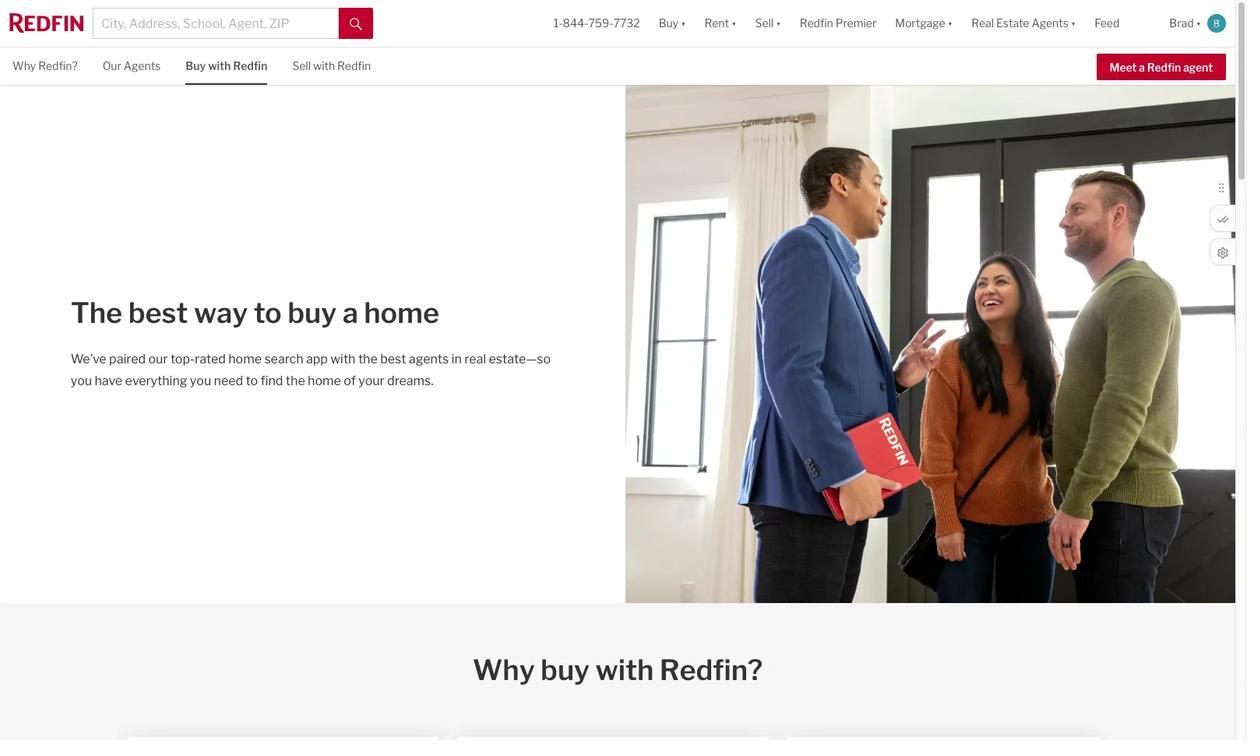 Task type: vqa. For each thing, say whether or not it's contained in the screenshot.
App
yes



Task type: locate. For each thing, give the bounding box(es) containing it.
paired
[[109, 352, 146, 367]]

you
[[71, 374, 92, 389], [190, 374, 211, 389]]

▾ right rent
[[731, 17, 736, 30]]

sell
[[755, 17, 774, 30], [292, 59, 311, 72]]

buy down city, address, school, agent, zip search box
[[186, 59, 206, 72]]

to
[[254, 296, 282, 330], [246, 374, 258, 389]]

to inside we've paired our top-rated home search app with the best agents in real estate—so you have everything you need to find the home of your dreams.
[[246, 374, 258, 389]]

2 vertical spatial home
[[308, 374, 341, 389]]

0 horizontal spatial why
[[12, 59, 36, 72]]

sell right buy with redfin
[[292, 59, 311, 72]]

1 vertical spatial why
[[473, 653, 535, 688]]

0 horizontal spatial buy
[[288, 296, 337, 330]]

sell for sell ▾
[[755, 17, 774, 30]]

1 vertical spatial buy
[[541, 653, 590, 688]]

0 vertical spatial a
[[1139, 61, 1145, 74]]

sell right rent ▾
[[755, 17, 774, 30]]

feed
[[1095, 17, 1120, 30]]

0 horizontal spatial home
[[228, 352, 262, 367]]

your
[[358, 374, 384, 389]]

mortgage ▾
[[895, 17, 953, 30]]

2 you from the left
[[190, 374, 211, 389]]

0 horizontal spatial best
[[128, 296, 188, 330]]

0 horizontal spatial you
[[71, 374, 92, 389]]

buy right 7732
[[659, 17, 678, 30]]

3 ▾ from the left
[[776, 17, 781, 30]]

1 vertical spatial a
[[342, 296, 358, 330]]

best up our
[[128, 296, 188, 330]]

1 horizontal spatial the
[[358, 352, 378, 367]]

buy for buy ▾
[[659, 17, 678, 30]]

759-
[[588, 17, 613, 30]]

1-844-759-7732
[[554, 17, 640, 30]]

844-
[[563, 17, 588, 30]]

City, Address, School, Agent, ZIP search field
[[93, 8, 339, 39]]

rent ▾
[[705, 17, 736, 30]]

1 horizontal spatial redfin?
[[660, 653, 763, 688]]

▾ left feed
[[1071, 17, 1076, 30]]

0 horizontal spatial the
[[286, 374, 305, 389]]

the right find
[[286, 374, 305, 389]]

sell with redfin link
[[292, 48, 371, 83]]

▾ for mortgage ▾
[[948, 17, 953, 30]]

home up agents in the top left of the page
[[364, 296, 439, 330]]

redfin for buy with redfin
[[233, 59, 267, 72]]

▾ for brad ▾
[[1196, 17, 1201, 30]]

▾ right mortgage
[[948, 17, 953, 30]]

1 vertical spatial the
[[286, 374, 305, 389]]

of
[[344, 374, 356, 389]]

1-844-759-7732 link
[[554, 17, 640, 30]]

▾
[[681, 17, 686, 30], [731, 17, 736, 30], [776, 17, 781, 30], [948, 17, 953, 30], [1071, 17, 1076, 30], [1196, 17, 1201, 30]]

1 vertical spatial redfin?
[[660, 653, 763, 688]]

redfin down submit search icon
[[337, 59, 371, 72]]

2 ▾ from the left
[[731, 17, 736, 30]]

0 vertical spatial best
[[128, 296, 188, 330]]

our
[[103, 59, 121, 72]]

4 ▾ from the left
[[948, 17, 953, 30]]

redfin premier
[[800, 17, 876, 30]]

the best way to buy a home
[[71, 296, 439, 330]]

1 horizontal spatial best
[[380, 352, 406, 367]]

▾ left rent
[[681, 17, 686, 30]]

buy
[[659, 17, 678, 30], [186, 59, 206, 72]]

sell ▾ button
[[746, 0, 790, 47]]

0 vertical spatial why
[[12, 59, 36, 72]]

1 horizontal spatial buy
[[659, 17, 678, 30]]

meet a redfin agent button
[[1096, 54, 1226, 80]]

real
[[464, 352, 486, 367]]

redfin down city, address, school, agent, zip search box
[[233, 59, 267, 72]]

a right meet
[[1139, 61, 1145, 74]]

sell with redfin
[[292, 59, 371, 72]]

buy
[[288, 296, 337, 330], [541, 653, 590, 688]]

why for why buy with redfin?
[[473, 653, 535, 688]]

redfin
[[800, 17, 833, 30], [233, 59, 267, 72], [337, 59, 371, 72], [1147, 61, 1181, 74]]

1 ▾ from the left
[[681, 17, 686, 30]]

2 horizontal spatial home
[[364, 296, 439, 330]]

1 horizontal spatial home
[[308, 374, 341, 389]]

with
[[208, 59, 231, 72], [313, 59, 335, 72], [331, 352, 356, 367], [596, 653, 654, 688]]

best up the dreams.
[[380, 352, 406, 367]]

1 horizontal spatial sell
[[755, 17, 774, 30]]

home up need on the bottom left of the page
[[228, 352, 262, 367]]

1 vertical spatial best
[[380, 352, 406, 367]]

0 horizontal spatial buy
[[186, 59, 206, 72]]

agents right our
[[124, 59, 161, 72]]

6 ▾ from the left
[[1196, 17, 1201, 30]]

redfin?
[[38, 59, 78, 72], [660, 653, 763, 688]]

sell inside dropdown button
[[755, 17, 774, 30]]

top-
[[170, 352, 195, 367]]

user photo image
[[1207, 14, 1226, 33]]

brad ▾
[[1169, 17, 1201, 30]]

redfin left agent
[[1147, 61, 1181, 74]]

you down we've on the left of the page
[[71, 374, 92, 389]]

search
[[264, 352, 303, 367]]

1 horizontal spatial agents
[[1032, 17, 1069, 30]]

buy with redfin
[[186, 59, 267, 72]]

agents
[[1032, 17, 1069, 30], [124, 59, 161, 72]]

0 horizontal spatial redfin?
[[38, 59, 78, 72]]

rated
[[195, 352, 226, 367]]

best
[[128, 296, 188, 330], [380, 352, 406, 367]]

agents
[[409, 352, 449, 367]]

the
[[358, 352, 378, 367], [286, 374, 305, 389]]

the up your
[[358, 352, 378, 367]]

buy inside dropdown button
[[659, 17, 678, 30]]

1 horizontal spatial you
[[190, 374, 211, 389]]

home down app
[[308, 374, 341, 389]]

real
[[971, 17, 994, 30]]

0 horizontal spatial sell
[[292, 59, 311, 72]]

1 horizontal spatial why
[[473, 653, 535, 688]]

to left find
[[246, 374, 258, 389]]

home
[[364, 296, 439, 330], [228, 352, 262, 367], [308, 374, 341, 389]]

▾ right rent ▾
[[776, 17, 781, 30]]

agents right "estate"
[[1032, 17, 1069, 30]]

redfin for sell with redfin
[[337, 59, 371, 72]]

0 vertical spatial agents
[[1032, 17, 1069, 30]]

you down rated
[[190, 374, 211, 389]]

1 vertical spatial to
[[246, 374, 258, 389]]

with inside we've paired our top-rated home search app with the best agents in real estate—so you have everything you need to find the home of your dreams.
[[331, 352, 356, 367]]

why
[[12, 59, 36, 72], [473, 653, 535, 688]]

dreams.
[[387, 374, 434, 389]]

to right way
[[254, 296, 282, 330]]

0 vertical spatial sell
[[755, 17, 774, 30]]

real estate agents ▾ link
[[971, 0, 1076, 47]]

0 vertical spatial buy
[[659, 17, 678, 30]]

premier
[[836, 17, 876, 30]]

real estate agents ▾
[[971, 17, 1076, 30]]

1 horizontal spatial buy
[[541, 653, 590, 688]]

redfin for meet a redfin agent
[[1147, 61, 1181, 74]]

way
[[194, 296, 248, 330]]

why inside why redfin? link
[[12, 59, 36, 72]]

a up the of
[[342, 296, 358, 330]]

1 vertical spatial home
[[228, 352, 262, 367]]

▾ right brad
[[1196, 17, 1201, 30]]

the
[[71, 296, 122, 330]]

app
[[306, 352, 328, 367]]

a
[[1139, 61, 1145, 74], [342, 296, 358, 330]]

1 vertical spatial agents
[[124, 59, 161, 72]]

mortgage ▾ button
[[886, 0, 962, 47]]

1 horizontal spatial a
[[1139, 61, 1145, 74]]

1 vertical spatial sell
[[292, 59, 311, 72]]

1 vertical spatial buy
[[186, 59, 206, 72]]



Task type: describe. For each thing, give the bounding box(es) containing it.
our agents
[[103, 59, 161, 72]]

mortgage
[[895, 17, 945, 30]]

agents inside dropdown button
[[1032, 17, 1069, 30]]

sell for sell with redfin
[[292, 59, 311, 72]]

everything
[[125, 374, 187, 389]]

a inside button
[[1139, 61, 1145, 74]]

real estate agents ▾ button
[[962, 0, 1085, 47]]

mortgage ▾ button
[[895, 0, 953, 47]]

0 vertical spatial redfin?
[[38, 59, 78, 72]]

▾ for buy ▾
[[681, 17, 686, 30]]

redfin left "premier"
[[800, 17, 833, 30]]

estate
[[996, 17, 1029, 30]]

find
[[261, 374, 283, 389]]

rent ▾ button
[[705, 0, 736, 47]]

7732
[[613, 17, 640, 30]]

meet
[[1110, 61, 1137, 74]]

0 vertical spatial to
[[254, 296, 282, 330]]

sell ▾ button
[[755, 0, 781, 47]]

buy ▾ button
[[649, 0, 695, 47]]

why redfin? link
[[12, 48, 78, 83]]

best inside we've paired our top-rated home search app with the best agents in real estate—so you have everything you need to find the home of your dreams.
[[380, 352, 406, 367]]

agent
[[1183, 61, 1213, 74]]

0 vertical spatial home
[[364, 296, 439, 330]]

1-
[[554, 17, 563, 30]]

0 vertical spatial buy
[[288, 296, 337, 330]]

need
[[214, 374, 243, 389]]

sell ▾
[[755, 17, 781, 30]]

an agent with customers inside of a home image
[[625, 85, 1235, 603]]

▾ for sell ▾
[[776, 17, 781, 30]]

why buy with redfin?
[[473, 653, 763, 688]]

rent ▾ button
[[695, 0, 746, 47]]

brad
[[1169, 17, 1194, 30]]

▾ for rent ▾
[[731, 17, 736, 30]]

rent
[[705, 17, 729, 30]]

buy ▾
[[659, 17, 686, 30]]

1 you from the left
[[71, 374, 92, 389]]

0 horizontal spatial a
[[342, 296, 358, 330]]

submit search image
[[350, 18, 362, 30]]

we've
[[71, 352, 106, 367]]

buy for buy with redfin
[[186, 59, 206, 72]]

estate—so
[[489, 352, 551, 367]]

0 vertical spatial the
[[358, 352, 378, 367]]

5 ▾ from the left
[[1071, 17, 1076, 30]]

redfin premier button
[[790, 0, 886, 47]]

have
[[95, 374, 122, 389]]

0 horizontal spatial agents
[[124, 59, 161, 72]]

why for why redfin?
[[12, 59, 36, 72]]

buy ▾ button
[[659, 0, 686, 47]]

feed button
[[1085, 0, 1160, 47]]

meet a redfin agent
[[1110, 61, 1213, 74]]

our agents link
[[103, 48, 161, 83]]

buy with redfin link
[[186, 48, 267, 83]]

we've paired our top-rated home search app with the best agents in real estate—so you have everything you need to find the home of your dreams.
[[71, 352, 551, 389]]

why redfin?
[[12, 59, 78, 72]]

our
[[148, 352, 168, 367]]

in
[[451, 352, 462, 367]]



